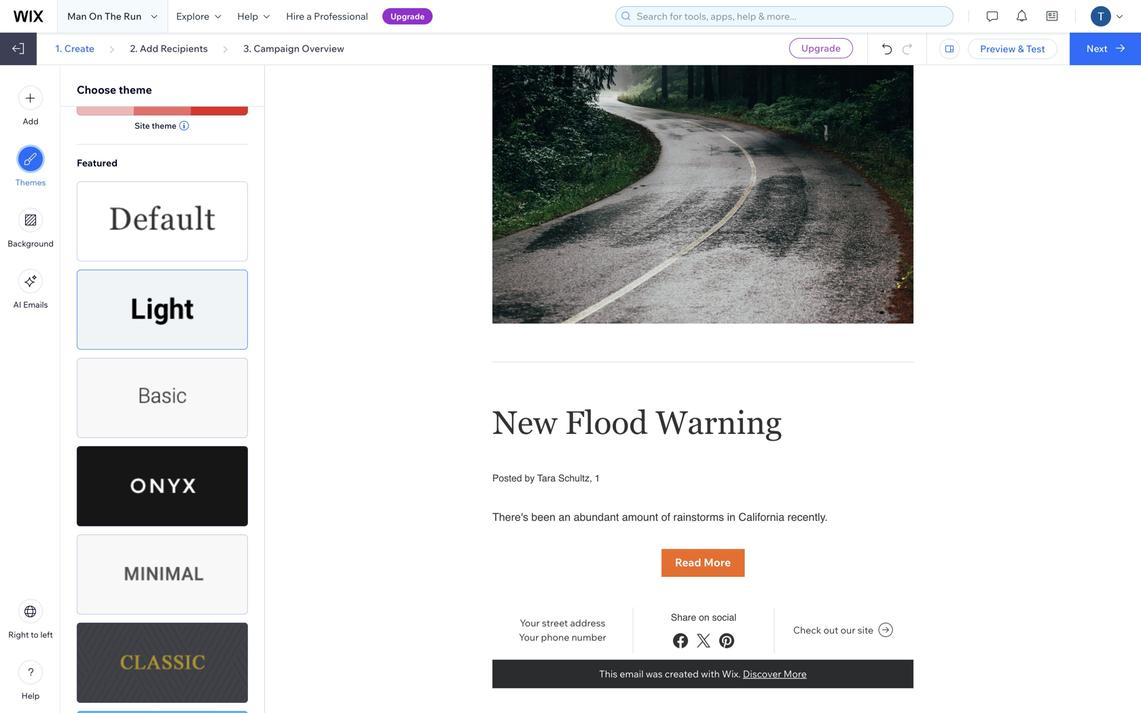 Task type: vqa. For each thing, say whether or not it's contained in the screenshot.
"by"
yes



Task type: locate. For each thing, give the bounding box(es) containing it.
phone
[[541, 632, 570, 643]]

theme right site
[[152, 121, 177, 131]]

theme for choose theme
[[119, 83, 152, 96]]

flood
[[565, 404, 648, 442]]

preview & test
[[981, 43, 1046, 55]]

overview
[[302, 42, 345, 54]]

1 horizontal spatial help button
[[229, 0, 278, 33]]

discover more
[[743, 668, 807, 680]]

help
[[237, 10, 258, 22], [22, 691, 40, 701]]

posted
[[493, 473, 522, 484]]

emails
[[23, 300, 48, 310]]

tara
[[538, 473, 556, 484]]

new flood warning
[[493, 404, 782, 442]]

0 horizontal spatial help button
[[18, 661, 43, 701]]

choose
[[77, 83, 116, 96]]

1 horizontal spatial upgrade button
[[790, 38, 853, 58]]

2. add recipients link
[[130, 42, 208, 55]]

help button
[[229, 0, 278, 33], [18, 661, 43, 701]]

theme up site
[[119, 83, 152, 96]]

1 vertical spatial upgrade button
[[790, 38, 853, 58]]

help button down right to left
[[18, 661, 43, 701]]

add right 2.
[[140, 42, 158, 54]]

theme
[[119, 83, 152, 96], [152, 121, 177, 131]]

recently.
[[788, 511, 828, 524]]

upgrade button right professional
[[383, 8, 433, 24]]

upgrade down search for tools, apps, help & more... field
[[802, 42, 841, 54]]

0 vertical spatial help
[[237, 10, 258, 22]]

your street address your phone number
[[519, 617, 607, 643]]

our
[[841, 624, 856, 636]]

upgrade
[[391, 11, 425, 21], [802, 42, 841, 54]]

your left street
[[520, 617, 540, 629]]

0 horizontal spatial upgrade button
[[383, 8, 433, 24]]

1 horizontal spatial add
[[140, 42, 158, 54]]

share on facebook image
[[671, 632, 690, 651]]

add inside 'button'
[[23, 116, 38, 126]]

your
[[520, 617, 540, 629], [519, 632, 539, 643]]

discover more link
[[743, 668, 807, 681]]

1 vertical spatial help
[[22, 691, 40, 701]]

themes button
[[15, 147, 46, 188]]

warning
[[656, 404, 782, 442]]

campaign
[[254, 42, 300, 54]]

check
[[794, 624, 822, 636]]

‌
[[741, 668, 741, 680]]

help up 3.
[[237, 10, 258, 22]]

ai emails button
[[13, 269, 48, 310]]

1 vertical spatial help button
[[18, 661, 43, 701]]

add
[[140, 42, 158, 54], [23, 116, 38, 126]]

new
[[493, 404, 558, 442]]

upgrade right professional
[[391, 11, 425, 21]]

1. create link
[[55, 42, 94, 55]]

0 vertical spatial add
[[140, 42, 158, 54]]

theme for site theme
[[152, 121, 177, 131]]

1
[[595, 473, 600, 484]]

more
[[704, 556, 731, 570]]

professional
[[314, 10, 368, 22]]

hire
[[286, 10, 305, 22]]

the
[[105, 10, 122, 22]]

ai
[[13, 300, 21, 310]]

read
[[675, 556, 702, 570]]

an
[[559, 511, 571, 524]]

rainstorms
[[674, 511, 724, 524]]

0 vertical spatial upgrade
[[391, 11, 425, 21]]

&
[[1018, 43, 1025, 55]]

0 horizontal spatial help
[[22, 691, 40, 701]]

explore
[[176, 10, 210, 22]]

address
[[570, 617, 606, 629]]

1 vertical spatial add
[[23, 116, 38, 126]]

your phone number link
[[519, 632, 607, 643]]

this email was created with wix. ‌ discover more
[[599, 668, 807, 680]]

1 horizontal spatial help
[[237, 10, 258, 22]]

upgrade button
[[383, 8, 433, 24], [790, 38, 853, 58]]

2.
[[130, 42, 138, 54]]

test
[[1027, 43, 1046, 55]]

by
[[525, 473, 535, 484]]

1 vertical spatial upgrade
[[802, 42, 841, 54]]

help button up 3.
[[229, 0, 278, 33]]

next
[[1087, 42, 1108, 54]]

0 horizontal spatial add
[[23, 116, 38, 126]]

share on x (twitter) image
[[695, 632, 714, 651]]

run
[[124, 10, 142, 22]]

0 vertical spatial theme
[[119, 83, 152, 96]]

1 vertical spatial theme
[[152, 121, 177, 131]]

add up themes button
[[23, 116, 38, 126]]

there's
[[493, 511, 529, 524]]

help down right to left
[[22, 691, 40, 701]]

share on pinterest image
[[718, 632, 737, 651]]

upgrade button down search for tools, apps, help & more... field
[[790, 38, 853, 58]]

your left "phone"
[[519, 632, 539, 643]]



Task type: describe. For each thing, give the bounding box(es) containing it.
california
[[739, 511, 785, 524]]

share
[[671, 612, 697, 623]]

of
[[662, 511, 671, 524]]

right
[[8, 630, 29, 640]]

number
[[572, 632, 607, 643]]

hire a professional link
[[278, 0, 376, 33]]

this email was created with wix.
[[599, 668, 741, 680]]

1. create
[[55, 42, 94, 54]]

street
[[542, 617, 568, 629]]

on
[[89, 10, 102, 22]]

your street address link
[[520, 617, 606, 629]]

abundant
[[574, 511, 619, 524]]

1.
[[55, 42, 62, 54]]

in
[[727, 511, 736, 524]]

0 horizontal spatial upgrade
[[391, 11, 425, 21]]

ai emails
[[13, 300, 48, 310]]

Search for tools, apps, help & more... field
[[633, 7, 950, 26]]

preview
[[981, 43, 1016, 55]]

choose theme
[[77, 83, 152, 96]]

site
[[858, 624, 874, 636]]

check out our site
[[794, 624, 874, 636]]

3. campaign overview
[[244, 42, 345, 54]]

create
[[64, 42, 94, 54]]

read more
[[675, 556, 731, 570]]

3. campaign overview link
[[244, 42, 345, 55]]

0 vertical spatial upgrade button
[[383, 8, 433, 24]]

left
[[40, 630, 53, 640]]

out
[[824, 624, 839, 636]]

man
[[67, 10, 87, 22]]

man on the run
[[67, 10, 142, 22]]

recipients
[[161, 42, 208, 54]]

0 vertical spatial your
[[520, 617, 540, 629]]

themes
[[15, 177, 46, 188]]

schultz,
[[559, 473, 592, 484]]

next button
[[1070, 33, 1142, 65]]

3.
[[244, 42, 252, 54]]

to
[[31, 630, 39, 640]]

on
[[699, 612, 710, 623]]

posted by tara schultz, 1
[[493, 473, 600, 484]]

background button
[[8, 208, 54, 249]]

1 horizontal spatial upgrade
[[802, 42, 841, 54]]

background
[[8, 239, 54, 249]]

read more link
[[662, 550, 745, 577]]

2. add recipients
[[130, 42, 208, 54]]

there's been an abundant amount of rainstorms in california recently.
[[493, 511, 828, 524]]

1 vertical spatial your
[[519, 632, 539, 643]]

right to left button
[[8, 599, 53, 640]]

hire a professional
[[286, 10, 368, 22]]

add button
[[18, 86, 43, 126]]

amount
[[622, 511, 659, 524]]

0 vertical spatial help button
[[229, 0, 278, 33]]

site
[[135, 121, 150, 131]]

share on social
[[671, 612, 737, 623]]

a
[[307, 10, 312, 22]]

preview & test button
[[968, 39, 1058, 59]]

site theme
[[135, 121, 177, 131]]

been
[[532, 511, 556, 524]]

featured
[[77, 157, 118, 169]]

social
[[712, 612, 737, 623]]

right to left
[[8, 630, 53, 640]]

check out our site link
[[794, 622, 894, 639]]



